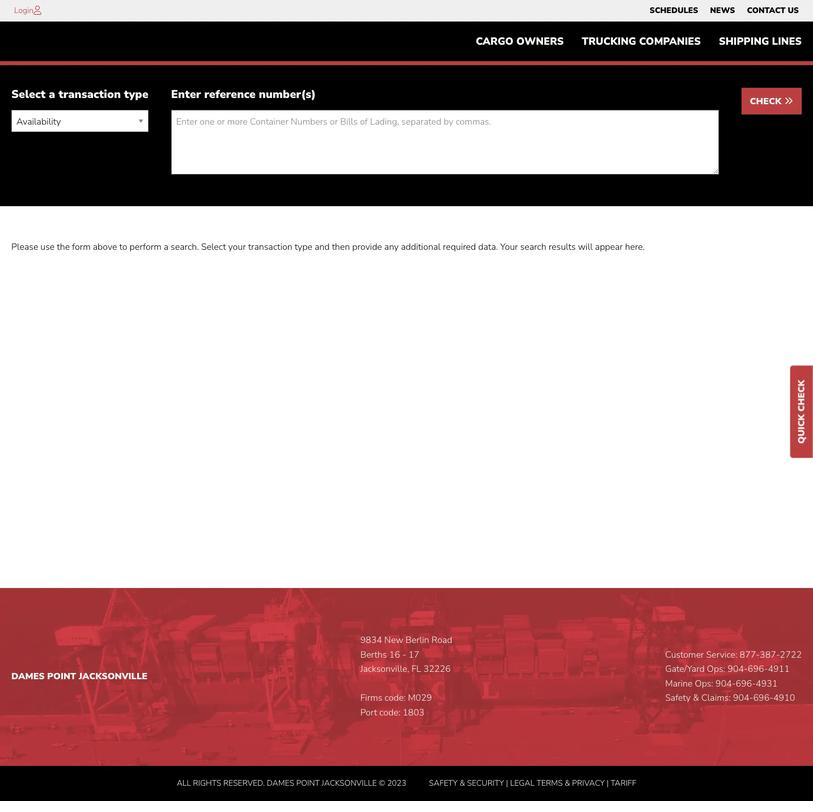 Task type: locate. For each thing, give the bounding box(es) containing it.
1 vertical spatial a
[[164, 241, 168, 254]]

ops: up claims:
[[695, 678, 714, 691]]

provide
[[352, 241, 382, 254]]

safety down the marine
[[665, 693, 691, 705]]

1 vertical spatial safety
[[429, 778, 458, 789]]

1 vertical spatial dames
[[267, 778, 294, 789]]

1 vertical spatial jacksonville
[[322, 778, 377, 789]]

menu bar
[[644, 3, 805, 19], [467, 30, 811, 53]]

safety inside customer service: 877-387-2722 gate/yard ops: 904-696-4911 marine ops: 904-696-4931 safety & claims: 904-696-4910
[[665, 693, 691, 705]]

1 vertical spatial 696-
[[736, 678, 756, 691]]

user image
[[34, 6, 41, 15]]

will
[[578, 241, 593, 254]]

387-
[[760, 649, 780, 662]]

customer
[[665, 649, 704, 662]]

|
[[506, 778, 508, 789], [607, 778, 609, 789]]

1 horizontal spatial safety
[[665, 693, 691, 705]]

0 vertical spatial check
[[750, 95, 784, 108]]

contact us
[[747, 5, 799, 16]]

904- right claims:
[[733, 693, 753, 705]]

0 horizontal spatial safety
[[429, 778, 458, 789]]

service:
[[706, 649, 738, 662]]

check
[[750, 95, 784, 108], [796, 380, 808, 412]]

0 horizontal spatial transaction
[[59, 87, 121, 102]]

code: up 1803
[[385, 693, 406, 705]]

menu bar up shipping
[[644, 3, 805, 19]]

0 horizontal spatial |
[[506, 778, 508, 789]]

| left tariff
[[607, 778, 609, 789]]

1 horizontal spatial check
[[796, 380, 808, 412]]

firms code:  m029 port code:  1803
[[360, 693, 432, 720]]

firms
[[360, 693, 382, 705]]

reference
[[204, 87, 256, 102]]

& right the terms
[[565, 778, 570, 789]]

privacy
[[572, 778, 605, 789]]

required
[[443, 241, 476, 254]]

dames point jacksonville
[[11, 671, 148, 683]]

| left legal
[[506, 778, 508, 789]]

904- down "877-"
[[728, 664, 748, 676]]

0 vertical spatial 696-
[[748, 664, 768, 676]]

berlin
[[406, 635, 429, 647]]

footer
[[0, 589, 813, 802]]

legal
[[510, 778, 535, 789]]

1803
[[403, 707, 425, 720]]

1 vertical spatial select
[[201, 241, 226, 254]]

lines
[[772, 35, 802, 48]]

1 vertical spatial menu bar
[[467, 30, 811, 53]]

& left security
[[460, 778, 465, 789]]

login
[[14, 5, 34, 16]]

0 horizontal spatial jacksonville
[[79, 671, 148, 683]]

&
[[693, 693, 699, 705], [460, 778, 465, 789], [565, 778, 570, 789]]

quick check
[[796, 380, 808, 444]]

696-
[[748, 664, 768, 676], [736, 678, 756, 691], [753, 693, 774, 705]]

type left and
[[295, 241, 312, 254]]

0 horizontal spatial a
[[49, 87, 55, 102]]

0 vertical spatial safety
[[665, 693, 691, 705]]

safety left security
[[429, 778, 458, 789]]

0 horizontal spatial dames
[[11, 671, 45, 683]]

menu bar down schedules link
[[467, 30, 811, 53]]

marine
[[665, 678, 693, 691]]

0 vertical spatial jacksonville
[[79, 671, 148, 683]]

contact
[[747, 5, 786, 16]]

1 vertical spatial code:
[[379, 707, 401, 720]]

use
[[40, 241, 55, 254]]

0 vertical spatial transaction
[[59, 87, 121, 102]]

form
[[72, 241, 91, 254]]

menu bar containing cargo owners
[[467, 30, 811, 53]]

4911
[[768, 664, 790, 676]]

16
[[389, 649, 400, 662]]

transaction
[[59, 87, 121, 102], [248, 241, 292, 254]]

and
[[315, 241, 330, 254]]

1 horizontal spatial &
[[565, 778, 570, 789]]

ops: down service:
[[707, 664, 726, 676]]

please
[[11, 241, 38, 254]]

1 horizontal spatial point
[[296, 778, 320, 789]]

2 horizontal spatial &
[[693, 693, 699, 705]]

safety & security link
[[429, 778, 504, 789]]

dames
[[11, 671, 45, 683], [267, 778, 294, 789]]

results
[[549, 241, 576, 254]]

904-
[[728, 664, 748, 676], [716, 678, 736, 691], [733, 693, 753, 705]]

port
[[360, 707, 377, 720]]

1 vertical spatial transaction
[[248, 241, 292, 254]]

4910
[[774, 693, 795, 705]]

0 horizontal spatial point
[[47, 671, 76, 683]]

ops:
[[707, 664, 726, 676], [695, 678, 714, 691]]

0 vertical spatial menu bar
[[644, 3, 805, 19]]

17
[[409, 649, 420, 662]]

contact us link
[[747, 3, 799, 19]]

cargo owners link
[[467, 30, 573, 53]]

0 vertical spatial select
[[11, 87, 46, 102]]

0 vertical spatial code:
[[385, 693, 406, 705]]

your
[[228, 241, 246, 254]]

point
[[47, 671, 76, 683], [296, 778, 320, 789]]

1 horizontal spatial |
[[607, 778, 609, 789]]

code:
[[385, 693, 406, 705], [379, 707, 401, 720]]

select a transaction type
[[11, 87, 148, 102]]

code: right port
[[379, 707, 401, 720]]

1 vertical spatial 904-
[[716, 678, 736, 691]]

select
[[11, 87, 46, 102], [201, 241, 226, 254]]

shipping lines
[[719, 35, 802, 48]]

to
[[119, 241, 127, 254]]

1 horizontal spatial transaction
[[248, 241, 292, 254]]

0 horizontal spatial check
[[750, 95, 784, 108]]

menu bar containing schedules
[[644, 3, 805, 19]]

type
[[124, 87, 148, 102], [295, 241, 312, 254]]

& left claims:
[[693, 693, 699, 705]]

safety & security | legal terms & privacy | tariff
[[429, 778, 637, 789]]

type left "enter"
[[124, 87, 148, 102]]

904- up claims:
[[716, 678, 736, 691]]

trucking
[[582, 35, 636, 48]]

1 horizontal spatial dames
[[267, 778, 294, 789]]

new
[[384, 635, 403, 647]]

2 vertical spatial 904-
[[733, 693, 753, 705]]

0 vertical spatial type
[[124, 87, 148, 102]]

terms
[[537, 778, 563, 789]]

1 vertical spatial type
[[295, 241, 312, 254]]

shipping lines link
[[710, 30, 811, 53]]

1 horizontal spatial a
[[164, 241, 168, 254]]

enter
[[171, 87, 201, 102]]

all rights reserved. dames point jacksonville © 2023
[[177, 778, 406, 789]]



Task type: vqa. For each thing, say whether or not it's contained in the screenshot.
& within the the Customer Service: 877-387-2722 Gate/Yard Ops: 904-696-4911 Marine Ops: 904-696-4931 Safety & Claims: 904-696-4910
yes



Task type: describe. For each thing, give the bounding box(es) containing it.
schedules
[[650, 5, 698, 16]]

4931
[[756, 678, 778, 691]]

0 horizontal spatial &
[[460, 778, 465, 789]]

trucking companies
[[582, 35, 701, 48]]

schedules link
[[650, 3, 698, 19]]

& inside customer service: 877-387-2722 gate/yard ops: 904-696-4911 marine ops: 904-696-4931 safety & claims: 904-696-4910
[[693, 693, 699, 705]]

1 vertical spatial ops:
[[695, 678, 714, 691]]

additional
[[401, 241, 441, 254]]

quick check link
[[791, 366, 813, 458]]

0 vertical spatial ops:
[[707, 664, 726, 676]]

road
[[432, 635, 452, 647]]

0 vertical spatial dames
[[11, 671, 45, 683]]

0 vertical spatial a
[[49, 87, 55, 102]]

9834 new berlin road berths 16 - 17 jacksonville, fl 32226
[[360, 635, 452, 676]]

legal terms & privacy link
[[510, 778, 605, 789]]

customer service: 877-387-2722 gate/yard ops: 904-696-4911 marine ops: 904-696-4931 safety & claims: 904-696-4910
[[665, 649, 802, 705]]

enter reference number(s)
[[171, 87, 316, 102]]

any
[[384, 241, 399, 254]]

gate/yard
[[665, 664, 705, 676]]

2722
[[780, 649, 802, 662]]

tariff link
[[611, 778, 637, 789]]

0 vertical spatial point
[[47, 671, 76, 683]]

Enter reference number(s) text field
[[171, 110, 719, 175]]

cargo
[[476, 35, 514, 48]]

0 horizontal spatial type
[[124, 87, 148, 102]]

9834
[[360, 635, 382, 647]]

m029
[[408, 693, 432, 705]]

2023
[[387, 778, 406, 789]]

1 horizontal spatial jacksonville
[[322, 778, 377, 789]]

login link
[[14, 5, 34, 16]]

-
[[403, 649, 406, 662]]

news
[[710, 5, 735, 16]]

news link
[[710, 3, 735, 19]]

here.
[[625, 241, 645, 254]]

perform
[[130, 241, 161, 254]]

tariff
[[611, 778, 637, 789]]

2 | from the left
[[607, 778, 609, 789]]

quick
[[796, 415, 808, 444]]

32226
[[424, 664, 451, 676]]

companies
[[639, 35, 701, 48]]

trucking companies link
[[573, 30, 710, 53]]

©
[[379, 778, 385, 789]]

then
[[332, 241, 350, 254]]

0 horizontal spatial select
[[11, 87, 46, 102]]

1 vertical spatial point
[[296, 778, 320, 789]]

appear
[[595, 241, 623, 254]]

cargo owners
[[476, 35, 564, 48]]

1 vertical spatial check
[[796, 380, 808, 412]]

footer containing 9834 new berlin road
[[0, 589, 813, 802]]

1 horizontal spatial select
[[201, 241, 226, 254]]

1 | from the left
[[506, 778, 508, 789]]

2 vertical spatial 696-
[[753, 693, 774, 705]]

all
[[177, 778, 191, 789]]

shipping
[[719, 35, 769, 48]]

berths
[[360, 649, 387, 662]]

security
[[467, 778, 504, 789]]

reserved.
[[223, 778, 265, 789]]

877-
[[740, 649, 760, 662]]

search
[[520, 241, 547, 254]]

above
[[93, 241, 117, 254]]

fl
[[412, 664, 421, 676]]

number(s)
[[259, 87, 316, 102]]

check button
[[742, 88, 802, 115]]

the
[[57, 241, 70, 254]]

rights
[[193, 778, 221, 789]]

us
[[788, 5, 799, 16]]

check inside button
[[750, 95, 784, 108]]

0 vertical spatial 904-
[[728, 664, 748, 676]]

owners
[[517, 35, 564, 48]]

jacksonville,
[[360, 664, 409, 676]]

1 horizontal spatial type
[[295, 241, 312, 254]]

angle double right image
[[784, 97, 793, 106]]

your
[[500, 241, 518, 254]]

claims:
[[702, 693, 731, 705]]

search.
[[171, 241, 199, 254]]

please use the form above to perform a search. select your transaction type and then provide any additional required data. your search results will appear here.
[[11, 241, 645, 254]]

data.
[[478, 241, 498, 254]]



